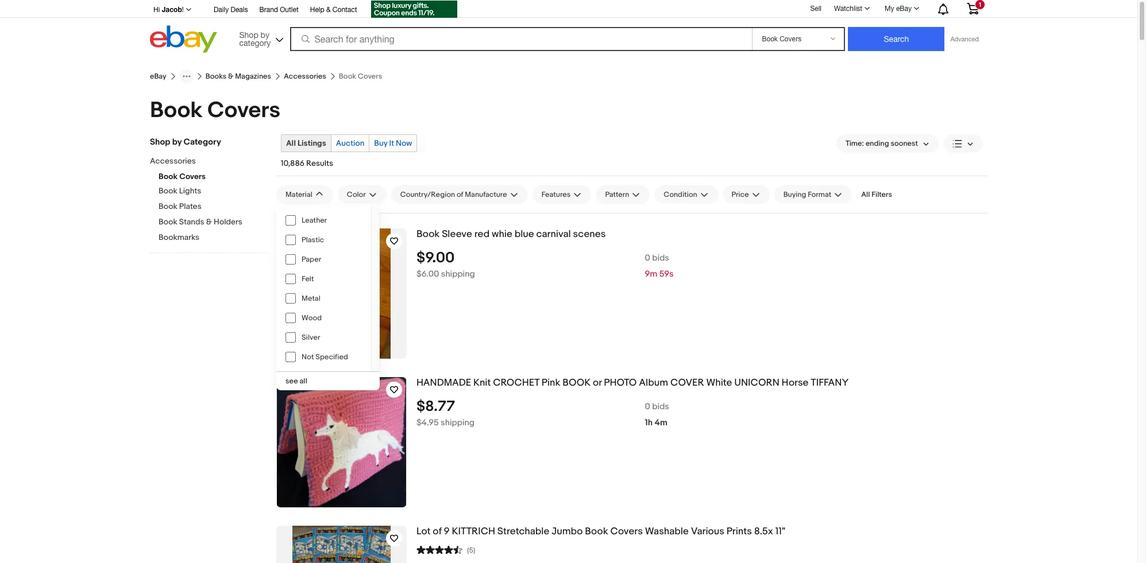 Task type: locate. For each thing, give the bounding box(es) containing it.
ebay inside account navigation
[[897, 5, 912, 13]]

bids for 0 bids $4.95 shipping
[[653, 402, 670, 413]]

books
[[206, 72, 227, 81]]

0 horizontal spatial &
[[206, 217, 212, 227]]

book sleeve red whie blue carnival scenes link
[[417, 229, 988, 241]]

1 vertical spatial shipping
[[441, 418, 475, 429]]

auction link
[[332, 135, 369, 152]]

crochet
[[493, 378, 540, 389]]

your shopping cart contains 1 item image
[[967, 3, 980, 14]]

9m 59s
[[645, 269, 674, 280]]

now
[[396, 139, 412, 148]]

books & magazines
[[206, 72, 271, 81]]

felt
[[302, 275, 314, 284]]

0 vertical spatial 0
[[645, 253, 651, 264]]

all filters
[[862, 190, 893, 199]]

accessories link
[[284, 72, 326, 81], [150, 156, 259, 167]]

2 shipping from the top
[[441, 418, 475, 429]]

2 vertical spatial covers
[[611, 527, 643, 538]]

shipping down $9.00
[[441, 269, 475, 280]]

bids for 0 bids $6.00 shipping
[[653, 253, 670, 264]]

jumbo
[[552, 527, 583, 538]]

10,886
[[281, 159, 305, 168]]

0 vertical spatial accessories
[[284, 72, 326, 81]]

0 vertical spatial covers
[[208, 97, 281, 124]]

0 up 1h
[[645, 402, 651, 413]]

1 vertical spatial &
[[228, 72, 234, 81]]

bids
[[653, 253, 670, 264], [653, 402, 670, 413]]

help
[[310, 6, 325, 14]]

None submit
[[849, 27, 945, 51]]

my
[[885, 5, 895, 13]]

bids up '4m'
[[653, 402, 670, 413]]

daily
[[214, 6, 229, 14]]

accessories down by
[[150, 156, 196, 166]]

2 bids from the top
[[653, 402, 670, 413]]

&
[[326, 6, 331, 14], [228, 72, 234, 81], [206, 217, 212, 227]]

0 vertical spatial ebay
[[897, 5, 912, 13]]

1 horizontal spatial all
[[862, 190, 871, 199]]

$6.00
[[417, 269, 439, 280]]

0 inside 0 bids $6.00 shipping
[[645, 253, 651, 264]]

1 0 from the top
[[645, 253, 651, 264]]

2 horizontal spatial &
[[326, 6, 331, 14]]

book
[[563, 378, 591, 389]]

bids up 9m 59s
[[653, 253, 670, 264]]

deals
[[231, 6, 248, 14]]

of
[[433, 527, 442, 538]]

shipping inside 0 bids $6.00 shipping
[[441, 269, 475, 280]]

covers
[[208, 97, 281, 124], [179, 172, 206, 182], [611, 527, 643, 538]]

0 bids $4.95 shipping
[[417, 402, 670, 429]]

0 up 9m in the right top of the page
[[645, 253, 651, 264]]

1 vertical spatial accessories
[[150, 156, 196, 166]]

all
[[300, 377, 307, 386]]

various
[[691, 527, 725, 538]]

& right help
[[326, 6, 331, 14]]

auction
[[336, 139, 365, 148]]

0 vertical spatial &
[[326, 6, 331, 14]]

book down shop
[[159, 172, 178, 182]]

paper link
[[277, 250, 371, 270]]

1 bids from the top
[[653, 253, 670, 264]]

bids inside 0 bids $6.00 shipping
[[653, 253, 670, 264]]

accessories link right the magazines
[[284, 72, 326, 81]]

0 vertical spatial bids
[[653, 253, 670, 264]]

accessories right the magazines
[[284, 72, 326, 81]]

1 vertical spatial covers
[[179, 172, 206, 182]]

& right books
[[228, 72, 234, 81]]

filters
[[872, 190, 893, 199]]

all up 10,886
[[286, 139, 296, 148]]

0 horizontal spatial accessories
[[150, 156, 196, 166]]

& down book plates link at the left
[[206, 217, 212, 227]]

help & contact link
[[310, 4, 357, 17]]

buy
[[374, 139, 388, 148]]

1 horizontal spatial ebay
[[897, 5, 912, 13]]

1h 4m
[[645, 418, 668, 429]]

1 horizontal spatial covers
[[208, 97, 281, 124]]

1 horizontal spatial accessories
[[284, 72, 326, 81]]

book right jumbo
[[585, 527, 609, 538]]

accessories link down category
[[150, 156, 259, 167]]

1 horizontal spatial accessories link
[[284, 72, 326, 81]]

4.5 out of 5 stars image
[[417, 545, 463, 556]]

material
[[286, 190, 313, 199]]

1 vertical spatial all
[[862, 190, 871, 199]]

lot
[[417, 527, 431, 538]]

lights
[[179, 186, 201, 196]]

0 inside 0 bids $4.95 shipping
[[645, 402, 651, 413]]

0 horizontal spatial covers
[[179, 172, 206, 182]]

unicorn
[[735, 378, 780, 389]]

lot of 9 kittrich stretchable jumbo book covers washable various prints 8.5x 11" image
[[293, 527, 391, 564]]

album
[[639, 378, 669, 389]]

bids inside 0 bids $4.95 shipping
[[653, 402, 670, 413]]

1 vertical spatial 0
[[645, 402, 651, 413]]

0 horizontal spatial accessories link
[[150, 156, 259, 167]]

brand
[[260, 6, 278, 14]]

book
[[150, 97, 203, 124], [159, 172, 178, 182], [159, 186, 177, 196], [159, 202, 177, 212], [159, 217, 177, 227], [417, 229, 440, 240], [585, 527, 609, 538]]

wood
[[302, 314, 322, 323]]

2 vertical spatial &
[[206, 217, 212, 227]]

covers down books & magazines link
[[208, 97, 281, 124]]

contact
[[333, 6, 357, 14]]

handmade
[[417, 378, 472, 389]]

0 horizontal spatial ebay
[[150, 72, 167, 81]]

blue
[[515, 229, 534, 240]]

scenes
[[573, 229, 606, 240]]

magazines
[[235, 72, 271, 81]]

0 for 0 bids $6.00 shipping
[[645, 253, 651, 264]]

shipping inside 0 bids $4.95 shipping
[[441, 418, 475, 429]]

lot of 9 kittrich stretchable jumbo book covers washable various prints 8.5x 11"
[[417, 527, 786, 538]]

0 horizontal spatial all
[[286, 139, 296, 148]]

accessories
[[284, 72, 326, 81], [150, 156, 196, 166]]

0 vertical spatial shipping
[[441, 269, 475, 280]]

sell
[[811, 4, 822, 12]]

1 vertical spatial accessories link
[[150, 156, 259, 167]]

1 shipping from the top
[[441, 269, 475, 280]]

accessories inside accessories book covers book lights book plates book stands & holders bookmarks
[[150, 156, 196, 166]]

all for all filters
[[862, 190, 871, 199]]

book sleeve red whie blue carnival scenes
[[417, 229, 606, 240]]

brand outlet link
[[260, 4, 299, 17]]

covers left washable
[[611, 527, 643, 538]]

1 vertical spatial bids
[[653, 402, 670, 413]]

shipping down $8.77
[[441, 418, 475, 429]]

plastic link
[[277, 231, 371, 250]]

1 horizontal spatial &
[[228, 72, 234, 81]]

& inside account navigation
[[326, 6, 331, 14]]

2 0 from the top
[[645, 402, 651, 413]]

book left "lights"
[[159, 186, 177, 196]]

whie
[[492, 229, 513, 240]]

watchlist link
[[828, 2, 876, 16]]

white
[[707, 378, 733, 389]]

wood link
[[277, 309, 371, 328]]

all left the filters
[[862, 190, 871, 199]]

metal
[[302, 294, 321, 304]]

covers up "lights"
[[179, 172, 206, 182]]

all inside button
[[862, 190, 871, 199]]

not specified link
[[277, 348, 371, 367]]

outlet
[[280, 6, 299, 14]]

0 vertical spatial all
[[286, 139, 296, 148]]

$9.00
[[417, 249, 455, 267]]

banner
[[150, 0, 988, 56]]



Task type: vqa. For each thing, say whether or not it's contained in the screenshot.
an
no



Task type: describe. For each thing, give the bounding box(es) containing it.
listings
[[298, 139, 326, 148]]

handmade knit crochet pink book or photo album cover white unicorn horse tiffany
[[417, 378, 849, 389]]

accessories book covers book lights book plates book stands & holders bookmarks
[[150, 156, 243, 243]]

shop by category
[[150, 137, 221, 148]]

buy it now link
[[370, 135, 417, 152]]

1h
[[645, 418, 653, 429]]

book stands & holders link
[[159, 217, 268, 228]]

photo
[[604, 378, 637, 389]]

book sleeve red whie blue carnival scenes image
[[293, 229, 391, 359]]

watchlist
[[835, 5, 863, 13]]

shop
[[150, 137, 170, 148]]

my ebay
[[885, 5, 912, 13]]

results
[[306, 159, 333, 168]]

sell link
[[806, 4, 827, 12]]

material button
[[277, 186, 333, 204]]

metal link
[[277, 289, 371, 309]]

sleeve
[[442, 229, 472, 240]]

accessories for accessories book covers book lights book plates book stands & holders bookmarks
[[150, 156, 196, 166]]

lot of 9 kittrich stretchable jumbo book covers washable various prints 8.5x 11" link
[[417, 527, 988, 539]]

handmade knit crochet pink book or photo album cover white unicorn horse tiffany image
[[277, 378, 406, 508]]

red
[[475, 229, 490, 240]]

59s
[[660, 269, 674, 280]]

book up $9.00
[[417, 229, 440, 240]]

not specified
[[302, 353, 348, 362]]

knit
[[474, 378, 491, 389]]

felt link
[[277, 270, 371, 289]]

horse
[[782, 378, 809, 389]]

0 for 0 bids $4.95 shipping
[[645, 402, 651, 413]]

(5)
[[467, 547, 476, 556]]

ebay link
[[150, 72, 167, 81]]

1 vertical spatial ebay
[[150, 72, 167, 81]]

specified
[[316, 353, 348, 362]]

pink
[[542, 378, 561, 389]]

buy it now
[[374, 139, 412, 148]]

paper
[[302, 255, 321, 264]]

& for magazines
[[228, 72, 234, 81]]

& for contact
[[326, 6, 331, 14]]

shipping for $6.00
[[441, 269, 475, 280]]

stands
[[179, 217, 204, 227]]

advanced
[[951, 36, 980, 43]]

holders
[[214, 217, 243, 227]]

banner containing sell
[[150, 0, 988, 56]]

all listings
[[286, 139, 326, 148]]

all listings link
[[282, 135, 331, 152]]

help & contact
[[310, 6, 357, 14]]

10,886 results
[[281, 159, 333, 168]]

covers inside accessories book covers book lights book plates book stands & holders bookmarks
[[179, 172, 206, 182]]

my ebay link
[[879, 2, 925, 16]]

bookmarks
[[159, 233, 200, 243]]

bookmarks link
[[159, 233, 268, 244]]

handmade knit crochet pink book or photo album cover white unicorn horse tiffany link
[[417, 378, 988, 390]]

$8.77
[[417, 398, 455, 416]]

tap to watch item - handmade knit crochet pink book or photo album cover white unicorn horse tiffany image
[[386, 382, 402, 398]]

0 vertical spatial accessories link
[[284, 72, 326, 81]]

tap to watch item - book sleeve red whie blue carnival scenes image
[[386, 233, 402, 249]]

tap to watch item - lot of 9 kittrich stretchable jumbo book covers washable various prints 8.5x 11" image
[[386, 531, 402, 547]]

2 horizontal spatial covers
[[611, 527, 643, 538]]

see
[[286, 377, 298, 386]]

daily deals link
[[214, 4, 248, 17]]

book covers
[[150, 97, 281, 124]]

book up bookmarks
[[159, 217, 177, 227]]

books & magazines link
[[206, 72, 271, 81]]

kittrich
[[452, 527, 496, 538]]

book lights link
[[159, 186, 268, 197]]

account navigation
[[150, 0, 988, 20]]

all filters button
[[857, 186, 897, 204]]

0 bids $6.00 shipping
[[417, 253, 670, 280]]

stretchable
[[498, 527, 550, 538]]

leather link
[[277, 211, 371, 231]]

8.5x
[[755, 527, 774, 538]]

advanced link
[[945, 28, 985, 51]]

washable
[[645, 527, 689, 538]]

see all button
[[277, 373, 380, 391]]

book plates link
[[159, 202, 268, 213]]

it
[[390, 139, 394, 148]]

or
[[593, 378, 602, 389]]

shipping for $4.95
[[441, 418, 475, 429]]

by
[[172, 137, 182, 148]]

brand outlet
[[260, 6, 299, 14]]

daily deals
[[214, 6, 248, 14]]

book up by
[[150, 97, 203, 124]]

leather
[[302, 216, 327, 225]]

carnival
[[537, 229, 571, 240]]

get the coupon image
[[371, 1, 457, 18]]

cover
[[671, 378, 705, 389]]

accessories for accessories
[[284, 72, 326, 81]]

11"
[[776, 527, 786, 538]]

none submit inside banner
[[849, 27, 945, 51]]

not
[[302, 353, 314, 362]]

& inside accessories book covers book lights book plates book stands & holders bookmarks
[[206, 217, 212, 227]]

all for all listings
[[286, 139, 296, 148]]

category
[[184, 137, 221, 148]]

silver link
[[277, 328, 371, 348]]

9m
[[645, 269, 658, 280]]

4m
[[655, 418, 668, 429]]

book left plates
[[159, 202, 177, 212]]



